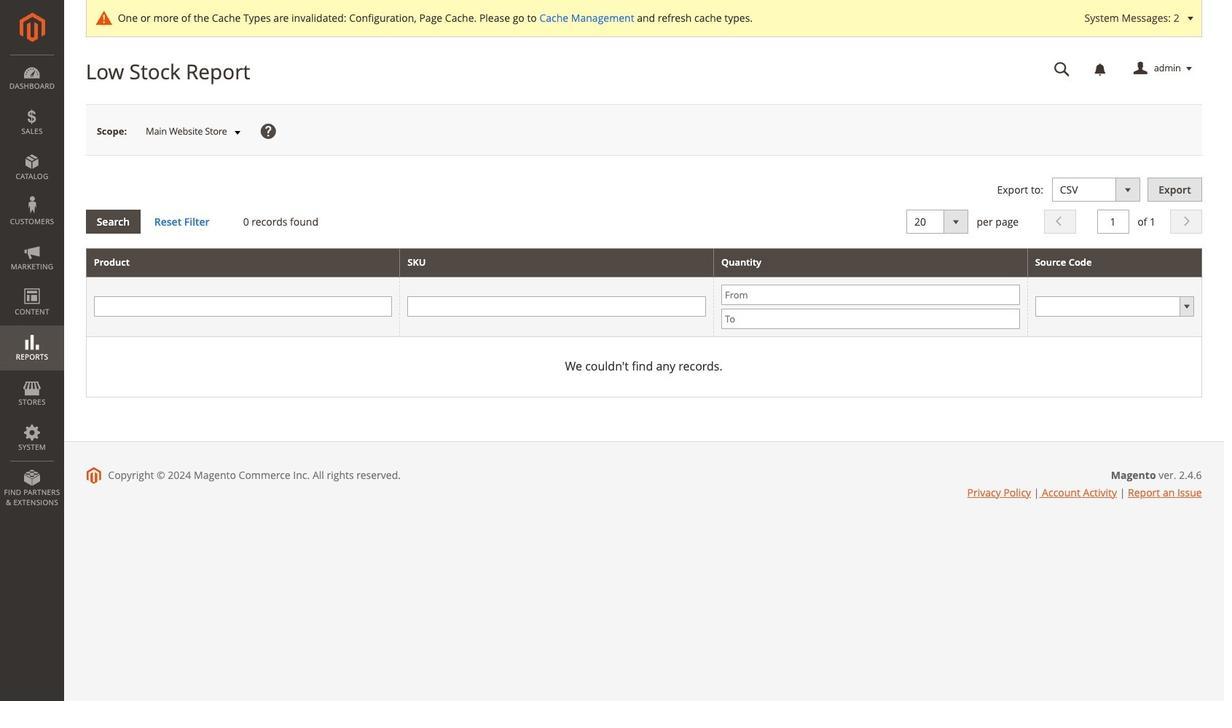 Task type: describe. For each thing, give the bounding box(es) containing it.
From text field
[[721, 285, 1020, 305]]



Task type: locate. For each thing, give the bounding box(es) containing it.
menu bar
[[0, 55, 64, 515]]

magento admin panel image
[[19, 12, 45, 42]]

None text field
[[94, 297, 392, 317], [408, 297, 706, 317], [94, 297, 392, 317], [408, 297, 706, 317]]

To text field
[[721, 309, 1020, 329]]

None text field
[[1044, 56, 1081, 82], [1097, 210, 1129, 234], [1044, 56, 1081, 82], [1097, 210, 1129, 234]]



